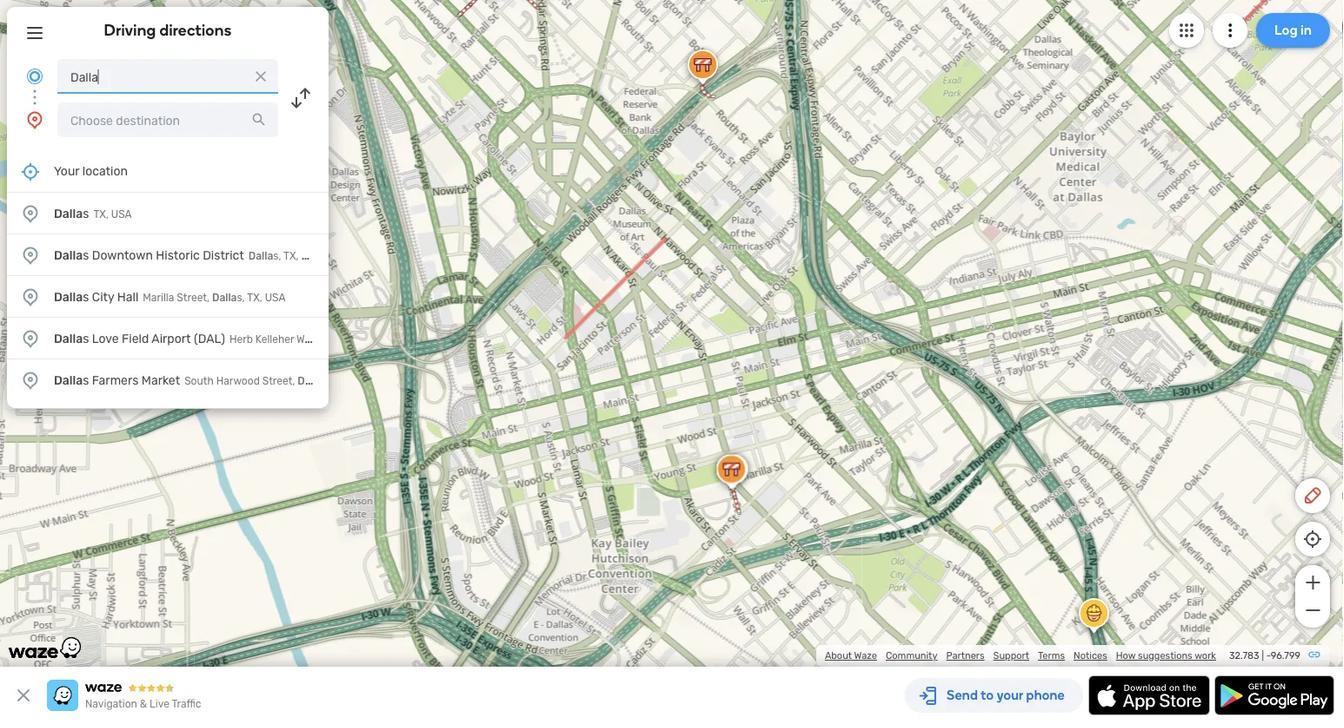Task type: locate. For each thing, give the bounding box(es) containing it.
navigation & live traffic
[[85, 699, 201, 711]]

suggestions
[[1138, 651, 1192, 662]]

0 vertical spatial location image
[[20, 203, 41, 224]]

32.783
[[1229, 651, 1259, 662]]

0 vertical spatial x image
[[252, 68, 269, 85]]

notices link
[[1074, 651, 1107, 662]]

traffic
[[172, 699, 201, 711]]

live
[[150, 699, 169, 711]]

navigation
[[85, 699, 137, 711]]

Choose destination text field
[[57, 103, 278, 137]]

support
[[993, 651, 1029, 662]]

about waze link
[[825, 651, 877, 662]]

about
[[825, 651, 852, 662]]

work
[[1195, 651, 1216, 662]]

location image
[[24, 110, 45, 130], [20, 245, 41, 266], [20, 286, 41, 307], [20, 328, 41, 349]]

community
[[886, 651, 937, 662]]

2 option from the top
[[7, 235, 329, 276]]

partners link
[[946, 651, 985, 662]]

location image
[[20, 203, 41, 224], [20, 370, 41, 391]]

terms link
[[1038, 651, 1065, 662]]

driving
[[104, 21, 156, 40]]

1 vertical spatial x image
[[13, 686, 34, 707]]

&
[[140, 699, 147, 711]]

notices
[[1074, 651, 1107, 662]]

x image
[[252, 68, 269, 85], [13, 686, 34, 707]]

1 vertical spatial location image
[[20, 370, 41, 391]]

0 horizontal spatial x image
[[13, 686, 34, 707]]

directions
[[160, 21, 232, 40]]

list box
[[7, 151, 329, 409]]

recenter image
[[20, 161, 41, 182]]

|
[[1262, 651, 1264, 662]]

1 location image from the top
[[20, 203, 41, 224]]

option
[[7, 193, 329, 235], [7, 235, 329, 276], [7, 276, 329, 318], [7, 318, 329, 360], [7, 360, 329, 402]]



Task type: vqa. For each thing, say whether or not it's contained in the screenshot.
x IMAGE to the top
yes



Task type: describe. For each thing, give the bounding box(es) containing it.
partners
[[946, 651, 985, 662]]

zoom out image
[[1302, 601, 1323, 622]]

2 location image from the top
[[20, 370, 41, 391]]

community link
[[886, 651, 937, 662]]

support link
[[993, 651, 1029, 662]]

4 option from the top
[[7, 318, 329, 360]]

link image
[[1307, 648, 1321, 662]]

-
[[1266, 651, 1271, 662]]

waze
[[854, 651, 877, 662]]

how suggestions work link
[[1116, 651, 1216, 662]]

5 option from the top
[[7, 360, 329, 402]]

pencil image
[[1302, 486, 1323, 507]]

1 horizontal spatial x image
[[252, 68, 269, 85]]

Choose starting point text field
[[57, 59, 278, 94]]

how
[[1116, 651, 1136, 662]]

about waze community partners support terms notices how suggestions work
[[825, 651, 1216, 662]]

terms
[[1038, 651, 1065, 662]]

driving directions
[[104, 21, 232, 40]]

32.783 | -96.799
[[1229, 651, 1300, 662]]

3 option from the top
[[7, 276, 329, 318]]

zoom in image
[[1302, 573, 1323, 594]]

96.799
[[1271, 651, 1300, 662]]

1 option from the top
[[7, 193, 329, 235]]

current location image
[[24, 66, 45, 87]]



